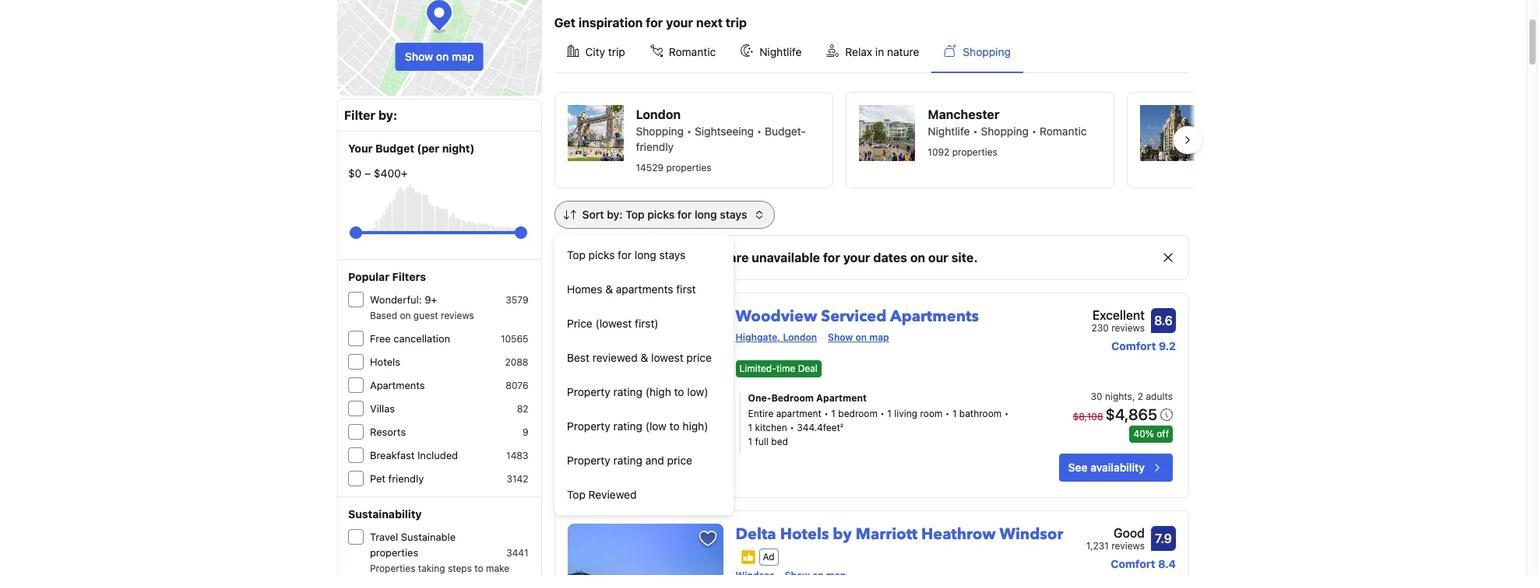 Task type: locate. For each thing, give the bounding box(es) containing it.
1 horizontal spatial by:
[[607, 208, 623, 221]]

1 vertical spatial by:
[[607, 208, 623, 221]]

based
[[370, 310, 397, 322]]

0 vertical spatial nightlife
[[760, 45, 802, 58]]

2 vertical spatial top
[[567, 489, 586, 502]]

for
[[646, 16, 663, 30], [678, 208, 692, 221], [618, 249, 632, 262], [823, 251, 841, 265]]

to for (high
[[674, 386, 685, 399]]

top
[[626, 208, 645, 221], [567, 249, 586, 262], [567, 489, 586, 502]]

2 property from the top
[[567, 420, 611, 433]]

property for property rating and price
[[567, 454, 611, 468]]

0 vertical spatial stays
[[720, 208, 748, 221]]

1 vertical spatial nightlife
[[928, 125, 970, 138]]

picks up places at the top left of the page
[[648, 208, 675, 221]]

to for steps
[[475, 563, 484, 575]]

2 vertical spatial property
[[567, 454, 611, 468]]

1 vertical spatial &
[[641, 351, 649, 365]]

1 vertical spatial stays
[[660, 249, 686, 262]]

shopping down manchester
[[981, 125, 1029, 138]]

1,231
[[1087, 541, 1109, 553]]

0 vertical spatial show on map
[[405, 50, 474, 63]]

friendly up 14529
[[636, 140, 674, 154]]

friendly inside london shopping • sightseeing • budget- friendly
[[636, 140, 674, 154]]

0 horizontal spatial apartments
[[370, 379, 425, 392]]

$4,865
[[1106, 406, 1158, 424]]

0 vertical spatial picks
[[648, 208, 675, 221]]

1 vertical spatial show
[[828, 332, 853, 344]]

guest
[[414, 310, 438, 322]]

1 horizontal spatial show on map
[[828, 332, 890, 344]]

pet
[[370, 473, 386, 485]]

pet friendly
[[370, 473, 424, 485]]

top picks for long stays
[[567, 249, 686, 262]]

top inside top reviewed "button"
[[567, 489, 586, 502]]

0 horizontal spatial long
[[635, 249, 657, 262]]

stays
[[720, 208, 748, 221], [660, 249, 686, 262]]

top up top picks for long stays
[[626, 208, 645, 221]]

0 horizontal spatial london
[[636, 108, 681, 122]]

properties for london
[[667, 162, 712, 174]]

1 vertical spatial picks
[[589, 249, 615, 262]]

comfort down excellent 230 reviews on the right
[[1112, 340, 1157, 353]]

woodview serviced apartments image
[[568, 306, 724, 462]]

1 vertical spatial reviews
[[1112, 323, 1145, 334]]

1 horizontal spatial hotels
[[781, 525, 829, 546]]

picks left of
[[589, 249, 615, 262]]

property rating and price button
[[555, 444, 734, 478]]

friendly down "breakfast included"
[[388, 473, 424, 485]]

0 vertical spatial london
[[636, 108, 681, 122]]

this property is part of our preferred partner program. it's committed to providing excellent service and good value. it'll pay us a higher commission if you make a booking. image
[[741, 550, 756, 565], [741, 550, 756, 565]]

& right homes
[[606, 283, 613, 296]]

properties up properties
[[370, 547, 419, 559]]

1 down entire
[[748, 423, 753, 434]]

london up 14529
[[636, 108, 681, 122]]

properties right 1092
[[953, 146, 998, 158]]

hotels left by
[[781, 525, 829, 546]]

entire
[[748, 409, 774, 420]]

1 vertical spatial apartments
[[370, 379, 425, 392]]

for up homes & apartments first
[[618, 249, 632, 262]]

rating left (low
[[614, 420, 643, 433]]

1 vertical spatial hotels
[[781, 525, 829, 546]]

1483
[[507, 450, 529, 462]]

property up property rating and price at the bottom
[[567, 420, 611, 433]]

budget-
[[765, 125, 806, 138]]

region
[[542, 86, 1397, 195]]

0 vertical spatial top
[[626, 208, 645, 221]]

0 horizontal spatial your
[[666, 16, 694, 30]]

to for (low
[[670, 420, 680, 433]]

property
[[567, 386, 611, 399], [567, 420, 611, 433], [567, 454, 611, 468]]

for inside "top picks for long stays" button
[[618, 249, 632, 262]]

10565
[[501, 334, 529, 345]]

romantic button
[[638, 32, 729, 72]]

1 property from the top
[[567, 386, 611, 399]]

1 vertical spatial rating
[[614, 420, 643, 433]]

nightlife button
[[729, 32, 815, 72]]

0 horizontal spatial properties
[[370, 547, 419, 559]]

filters
[[392, 270, 426, 284]]

0 horizontal spatial map
[[452, 50, 474, 63]]

0 vertical spatial property
[[567, 386, 611, 399]]

apartments up villas
[[370, 379, 425, 392]]

shopping inside london shopping • sightseeing • budget- friendly
[[636, 125, 684, 138]]

0 vertical spatial price
[[687, 351, 712, 365]]

1 horizontal spatial nightlife
[[928, 125, 970, 138]]

on
[[436, 50, 449, 63], [911, 251, 926, 265], [400, 310, 411, 322], [856, 332, 867, 344]]

0 horizontal spatial romantic
[[669, 45, 716, 58]]

show inside show on map button
[[405, 50, 433, 63]]

0 horizontal spatial show
[[405, 50, 433, 63]]

properties for manchester
[[953, 146, 998, 158]]

shopping up manchester
[[963, 45, 1011, 58]]

40%
[[1134, 429, 1155, 441]]

apartments down our
[[891, 306, 979, 327]]

–
[[365, 167, 371, 180]]

villas
[[370, 403, 395, 415]]

london down woodview
[[783, 332, 817, 344]]

stays up first
[[660, 249, 686, 262]]

0 vertical spatial properties
[[953, 146, 998, 158]]

1 horizontal spatial london
[[783, 332, 817, 344]]

relax in nature
[[846, 45, 920, 58]]

9.2
[[1159, 340, 1177, 353]]

property rating (high to low) button
[[555, 376, 734, 410]]

to left make
[[475, 563, 484, 575]]

woodview serviced apartments link
[[736, 300, 979, 327]]

london image
[[568, 105, 624, 161]]

show on map inside show on map button
[[405, 50, 474, 63]]

tab list containing city trip
[[554, 32, 1190, 74]]

relax in nature button
[[815, 32, 932, 72]]

tab list
[[554, 32, 1190, 74]]

3142
[[507, 474, 529, 485]]

1 vertical spatial romantic
[[1040, 125, 1087, 138]]

marriott
[[856, 525, 918, 546]]

best reviewed & lowest price button
[[555, 341, 734, 376]]

price (lowest first)
[[567, 317, 659, 330]]

1 vertical spatial show on map
[[828, 332, 890, 344]]

to inside properties taking steps to make
[[475, 563, 484, 575]]

2 horizontal spatial properties
[[953, 146, 998, 158]]

trip right next
[[726, 16, 747, 30]]

apartment
[[817, 393, 867, 405]]

scored 8.6 element
[[1152, 309, 1177, 334]]

by: right sort
[[607, 208, 623, 221]]

sort by: top picks for long stays
[[583, 208, 748, 221]]

rating left the and
[[614, 454, 643, 468]]

long inside button
[[635, 249, 657, 262]]

long up apartments
[[635, 249, 657, 262]]

0 horizontal spatial picks
[[589, 249, 615, 262]]

0 horizontal spatial nightlife
[[760, 45, 802, 58]]

comfort
[[1112, 340, 1157, 353], [1111, 558, 1156, 571]]

room
[[921, 409, 943, 420]]

2 vertical spatial rating
[[614, 454, 643, 468]]

1 vertical spatial comfort
[[1111, 558, 1156, 571]]

limited-
[[740, 363, 777, 375]]

1 vertical spatial property
[[567, 420, 611, 433]]

1 vertical spatial map
[[870, 332, 890, 344]]

low)
[[688, 386, 709, 399]]

shopping up 14529
[[636, 125, 684, 138]]

1 horizontal spatial show
[[828, 332, 853, 344]]

nightlife
[[760, 45, 802, 58], [928, 125, 970, 138]]

top inside "top picks for long stays" button
[[567, 249, 586, 262]]

our
[[929, 251, 949, 265]]

your left dates
[[844, 251, 871, 265]]

shopping inside manchester nightlife • shopping • romantic
[[981, 125, 1029, 138]]

london shopping • sightseeing • budget- friendly
[[636, 108, 806, 154]]

kitchen
[[755, 423, 788, 434]]

1 vertical spatial top
[[567, 249, 586, 262]]

1 horizontal spatial &
[[641, 351, 649, 365]]

0 vertical spatial map
[[452, 50, 474, 63]]

in
[[876, 45, 885, 58]]

next
[[697, 16, 723, 30]]

properties right 14529
[[667, 162, 712, 174]]

filter by:
[[344, 108, 398, 122]]

85% of places to stay are unavailable for your dates on our site.
[[596, 251, 978, 265]]

to left "low)"
[[674, 386, 685, 399]]

reviews right the guest
[[441, 310, 474, 322]]

1 vertical spatial long
[[635, 249, 657, 262]]

and
[[646, 454, 665, 468]]

to right (low
[[670, 420, 680, 433]]

1 horizontal spatial map
[[870, 332, 890, 344]]

of
[[628, 251, 640, 265]]

0 horizontal spatial show on map
[[405, 50, 474, 63]]

hotels down free
[[370, 356, 401, 369]]

0 horizontal spatial by:
[[379, 108, 398, 122]]

on inside button
[[436, 50, 449, 63]]

1 horizontal spatial picks
[[648, 208, 675, 221]]

property down best
[[567, 386, 611, 399]]

reviewed
[[589, 489, 637, 502]]

2 vertical spatial reviews
[[1112, 541, 1145, 553]]

excellent 230 reviews
[[1092, 309, 1145, 334]]

1
[[832, 409, 836, 420], [888, 409, 892, 420], [953, 409, 957, 420], [748, 423, 753, 434], [748, 437, 753, 448]]

0 vertical spatial romantic
[[669, 45, 716, 58]]

0 vertical spatial rating
[[614, 386, 643, 399]]

top left 85%
[[567, 249, 586, 262]]

1 horizontal spatial your
[[844, 251, 871, 265]]

long up stay
[[695, 208, 717, 221]]

sustainability
[[348, 508, 422, 521]]

show on map
[[405, 50, 474, 63], [828, 332, 890, 344]]

reviews inside excellent 230 reviews
[[1112, 323, 1145, 334]]

reviews inside the good 1,231 reviews
[[1112, 541, 1145, 553]]

1 vertical spatial properties
[[667, 162, 712, 174]]

city trip
[[586, 45, 626, 58]]

0 vertical spatial trip
[[726, 16, 747, 30]]

london
[[636, 108, 681, 122], [783, 332, 817, 344]]

city
[[586, 45, 606, 58]]

windsor
[[1000, 525, 1064, 546]]

1 horizontal spatial romantic
[[1040, 125, 1087, 138]]

1 horizontal spatial long
[[695, 208, 717, 221]]

nightlife inside manchester nightlife • shopping • romantic
[[928, 125, 970, 138]]

40% off
[[1134, 429, 1170, 441]]

0 vertical spatial friendly
[[636, 140, 674, 154]]

map
[[452, 50, 474, 63], [870, 332, 890, 344]]

(low
[[646, 420, 667, 433]]

get
[[554, 16, 576, 30]]

to
[[686, 251, 698, 265], [674, 386, 685, 399], [670, 420, 680, 433], [475, 563, 484, 575]]

reviews up "comfort 9.2"
[[1112, 323, 1145, 334]]

by
[[833, 525, 852, 546]]

0 vertical spatial by:
[[379, 108, 398, 122]]

one-
[[748, 393, 772, 405]]

1 horizontal spatial properties
[[667, 162, 712, 174]]

2 rating from the top
[[614, 420, 643, 433]]

1 rating from the top
[[614, 386, 643, 399]]

romantic inside manchester nightlife • shopping • romantic
[[1040, 125, 1087, 138]]

delta hotels by marriott heathrow windsor link
[[736, 518, 1064, 546]]

1 horizontal spatial friendly
[[636, 140, 674, 154]]

0 horizontal spatial &
[[606, 283, 613, 296]]

1 right room
[[953, 409, 957, 420]]

property for property rating (low to high)
[[567, 420, 611, 433]]

stays up are
[[720, 208, 748, 221]]

&
[[606, 283, 613, 296], [641, 351, 649, 365]]

map inside show on map button
[[452, 50, 474, 63]]

price right lowest
[[687, 351, 712, 365]]

1092
[[928, 146, 950, 158]]

properties
[[953, 146, 998, 158], [667, 162, 712, 174], [370, 547, 419, 559]]

3 property from the top
[[567, 454, 611, 468]]

group
[[356, 221, 521, 245]]

are
[[730, 251, 749, 265]]

property up 'top reviewed'
[[567, 454, 611, 468]]

& left lowest
[[641, 351, 649, 365]]

0 vertical spatial apartments
[[891, 306, 979, 327]]

0 horizontal spatial stays
[[660, 249, 686, 262]]

living
[[895, 409, 918, 420]]

to inside "property rating (high to low)" button
[[674, 386, 685, 399]]

your left next
[[666, 16, 694, 30]]

0 horizontal spatial hotels
[[370, 356, 401, 369]]

top for reviewed
[[567, 489, 586, 502]]

1 horizontal spatial stays
[[720, 208, 748, 221]]

2088
[[505, 357, 529, 369]]

property rating (low to high) button
[[555, 410, 734, 444]]

shopping
[[963, 45, 1011, 58], [636, 125, 684, 138], [981, 125, 1029, 138]]

trip right city
[[608, 45, 626, 58]]

0 vertical spatial long
[[695, 208, 717, 221]]

0 vertical spatial comfort
[[1112, 340, 1157, 353]]

1 horizontal spatial apartments
[[891, 306, 979, 327]]

1 vertical spatial price
[[667, 454, 693, 468]]

bedroom
[[839, 409, 878, 420]]

2 vertical spatial properties
[[370, 547, 419, 559]]

14529 properties
[[636, 162, 712, 174]]

good element
[[1087, 525, 1145, 543]]

top for picks
[[567, 249, 586, 262]]

by: right filter at the top of the page
[[379, 108, 398, 122]]

comfort for good
[[1111, 558, 1156, 571]]

friendly
[[636, 140, 674, 154], [388, 473, 424, 485]]

rating left (high
[[614, 386, 643, 399]]

top left reviewed
[[567, 489, 586, 502]]

1 vertical spatial trip
[[608, 45, 626, 58]]

first)
[[635, 317, 659, 330]]

3 rating from the top
[[614, 454, 643, 468]]

nightlife inside button
[[760, 45, 802, 58]]

1 vertical spatial london
[[783, 332, 817, 344]]

romantic inside button
[[669, 45, 716, 58]]

comfort down the good 1,231 reviews
[[1111, 558, 1156, 571]]

delta hotels by marriott heathrow windsor
[[736, 525, 1064, 546]]

0 horizontal spatial friendly
[[388, 473, 424, 485]]

ad
[[763, 551, 775, 563]]

price right the and
[[667, 454, 693, 468]]

reviews up comfort 8.4
[[1112, 541, 1145, 553]]

0 horizontal spatial trip
[[608, 45, 626, 58]]

0 vertical spatial show
[[405, 50, 433, 63]]

popular filters
[[348, 270, 426, 284]]

to inside "property rating (low to high)" button
[[670, 420, 680, 433]]

good 1,231 reviews
[[1087, 527, 1145, 553]]

to left stay
[[686, 251, 698, 265]]



Task type: vqa. For each thing, say whether or not it's contained in the screenshot.
the middle States
no



Task type: describe. For each thing, give the bounding box(es) containing it.
1 vertical spatial your
[[844, 251, 871, 265]]

show on map button
[[396, 43, 484, 71]]

(per
[[417, 142, 440, 155]]

(lowest
[[596, 317, 632, 330]]

2
[[1138, 391, 1144, 403]]

8076
[[506, 380, 529, 392]]

8.6
[[1155, 314, 1173, 328]]

night)
[[442, 142, 475, 155]]

0 vertical spatial &
[[606, 283, 613, 296]]

included
[[418, 450, 458, 462]]

woodview serviced apartments
[[736, 306, 979, 327]]

85%
[[596, 251, 625, 265]]

price
[[567, 317, 593, 330]]

230
[[1092, 323, 1109, 334]]

$8,108
[[1074, 412, 1104, 423]]

82
[[517, 404, 529, 415]]

top reviewed button
[[555, 478, 734, 513]]

0 vertical spatial your
[[666, 16, 694, 30]]

nights
[[1106, 391, 1133, 403]]

liverpool image
[[1141, 105, 1197, 161]]

bedroom
[[772, 393, 814, 405]]

reviews for excellent
[[1112, 323, 1145, 334]]

one-bedroom apartment link
[[748, 392, 1012, 406]]

heathrow
[[922, 525, 996, 546]]

manchester image
[[860, 105, 916, 161]]

property for property rating (high to low)
[[567, 386, 611, 399]]

sightseeing
[[695, 125, 754, 138]]

1 down 'apartment'
[[832, 409, 836, 420]]

highgate, london
[[736, 332, 817, 344]]

best reviewed & lowest price
[[567, 351, 712, 365]]

get inspiration for your next trip
[[554, 16, 747, 30]]

0 vertical spatial hotels
[[370, 356, 401, 369]]

homes & apartments first
[[567, 283, 696, 296]]

rating for (low
[[614, 420, 643, 433]]

breakfast included
[[370, 450, 458, 462]]

9+
[[425, 294, 438, 306]]

off
[[1157, 429, 1170, 441]]

apartments inside "woodview serviced apartments" link
[[891, 306, 979, 327]]

homes
[[567, 283, 603, 296]]

to for places
[[686, 251, 698, 265]]

apartment
[[777, 409, 822, 420]]

stays inside button
[[660, 249, 686, 262]]

free cancellation
[[370, 333, 450, 345]]

popular
[[348, 270, 390, 284]]

shopping inside button
[[963, 45, 1011, 58]]

travel
[[370, 531, 398, 544]]

see
[[1069, 462, 1088, 475]]

sustainable
[[401, 531, 456, 544]]

deal
[[798, 363, 818, 375]]

7.9
[[1156, 532, 1173, 546]]

top reviewed
[[567, 489, 637, 502]]

rating for and
[[614, 454, 643, 468]]

reviewed
[[593, 351, 638, 365]]

scored 7.9 element
[[1152, 527, 1177, 552]]

serviced
[[822, 306, 887, 327]]

by: for filter
[[379, 108, 398, 122]]

excellent
[[1093, 309, 1145, 323]]

manchester
[[928, 108, 1000, 122]]

availability
[[1091, 462, 1145, 475]]

8.4
[[1159, 558, 1177, 571]]

resorts
[[370, 426, 406, 439]]

picks inside button
[[589, 249, 615, 262]]

filter
[[344, 108, 376, 122]]

london inside london shopping • sightseeing • budget- friendly
[[636, 108, 681, 122]]

30 nights , 2 adults
[[1091, 391, 1173, 403]]

full
[[755, 437, 769, 448]]

time
[[777, 363, 796, 375]]

1 vertical spatial friendly
[[388, 473, 424, 485]]

taking
[[418, 563, 445, 575]]

budget
[[376, 142, 414, 155]]

steps
[[448, 563, 472, 575]]

by: for sort
[[607, 208, 623, 221]]

highgate,
[[736, 332, 781, 344]]

for right unavailable
[[823, 251, 841, 265]]

reviews for good
[[1112, 541, 1145, 553]]

stay
[[701, 251, 727, 265]]

homes & apartments first button
[[555, 273, 734, 307]]

properties taking steps to make
[[370, 563, 510, 576]]

price (lowest first) button
[[555, 307, 734, 341]]

comfort for excellent
[[1112, 340, 1157, 353]]

rating for (high
[[614, 386, 643, 399]]

trip inside button
[[608, 45, 626, 58]]

apartments
[[616, 283, 674, 296]]

1 left full
[[748, 437, 753, 448]]

for down 14529 properties
[[678, 208, 692, 221]]

properties
[[370, 563, 416, 575]]

sort
[[583, 208, 604, 221]]

top picks for long stays button
[[555, 238, 734, 273]]

places
[[643, 251, 683, 265]]

1 left living on the right bottom of page
[[888, 409, 892, 420]]

for up romantic button at the top of page
[[646, 16, 663, 30]]

shopping button
[[932, 32, 1024, 72]]

0 vertical spatial reviews
[[441, 310, 474, 322]]

your budget (per night)
[[348, 142, 475, 155]]

unavailable
[[752, 251, 821, 265]]

limited-time deal
[[740, 363, 818, 375]]

properties inside travel sustainable properties
[[370, 547, 419, 559]]

$0 – $400+
[[348, 167, 408, 180]]

see availability link
[[1059, 455, 1173, 483]]

region containing london
[[542, 86, 1397, 195]]

,
[[1133, 391, 1136, 403]]

344.4feet²
[[797, 423, 844, 434]]

manchester nightlife • shopping • romantic
[[928, 108, 1087, 138]]

your
[[348, 142, 373, 155]]

excellent element
[[1092, 306, 1145, 325]]

inspiration
[[579, 16, 643, 30]]

(high
[[646, 386, 672, 399]]

1 horizontal spatial trip
[[726, 16, 747, 30]]



